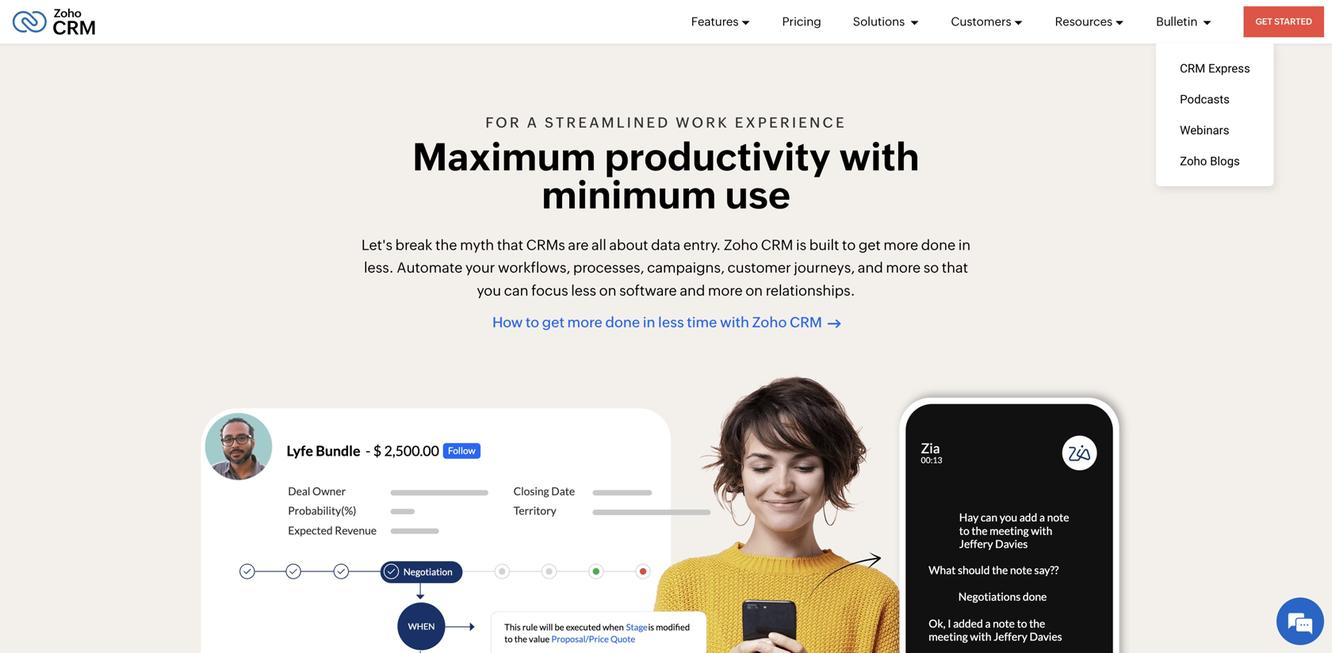 Task type: vqa. For each thing, say whether or not it's contained in the screenshot.
Higher adoption
no



Task type: describe. For each thing, give the bounding box(es) containing it.
productivity
[[605, 135, 831, 179]]

get
[[1256, 17, 1273, 27]]

bulletin link
[[1157, 0, 1212, 44]]

data
[[651, 237, 681, 253]]

done inside is built to get more done in less. automate your workflows, processes, campaigns, customer journeys, and more so that you can focus less on software and more on relationships.
[[921, 237, 956, 253]]

get started
[[1256, 17, 1313, 27]]

processes,
[[573, 260, 644, 276]]

journeys,
[[794, 260, 855, 276]]

2 on from the left
[[746, 283, 763, 299]]

you
[[477, 283, 501, 299]]

more left 'so'
[[886, 260, 921, 276]]

maximum
[[413, 135, 596, 179]]

relationships.
[[766, 283, 856, 299]]

features link
[[691, 0, 751, 44]]

0 horizontal spatial that
[[497, 237, 524, 253]]

1 vertical spatial less
[[658, 315, 684, 331]]

zoho blogs
[[1180, 154, 1240, 168]]

pricing link
[[782, 0, 822, 44]]

0 horizontal spatial get
[[542, 315, 565, 331]]

entry.
[[684, 237, 721, 253]]

campaigns,
[[647, 260, 725, 276]]

a
[[527, 114, 539, 131]]

more right "built" on the right of the page
[[884, 237, 919, 253]]

so
[[924, 260, 939, 276]]

webinars link
[[1157, 115, 1274, 146]]

bulletin
[[1157, 15, 1200, 29]]

podcasts
[[1180, 92, 1230, 106]]

zoho blogs link
[[1157, 146, 1274, 177]]

zia voice image
[[888, 386, 1131, 654]]

1 on from the left
[[599, 283, 617, 299]]

automate
[[397, 260, 463, 276]]

solutions link
[[853, 0, 920, 44]]

get inside is built to get more done in less. automate your workflows, processes, campaigns, customer journeys, and more so that you can focus less on software and more on relationships.
[[859, 237, 881, 253]]

time
[[687, 315, 717, 331]]

is built to get more done in less. automate your workflows, processes, campaigns, customer journeys, and more so that you can focus less on software and more on relationships.
[[364, 237, 971, 299]]

zoho crm logo image
[[12, 4, 96, 39]]

is
[[796, 237, 807, 253]]

more down focus
[[568, 315, 603, 331]]

pricing
[[782, 15, 822, 29]]

about
[[609, 237, 648, 253]]

myth
[[460, 237, 494, 253]]

for a streamlined work experience maximum productivity with minimum use
[[413, 114, 920, 217]]

0 vertical spatial crm
[[1180, 61, 1206, 75]]

use
[[725, 173, 791, 217]]

express
[[1209, 61, 1251, 75]]

less inside is built to get more done in less. automate your workflows, processes, campaigns, customer journeys, and more so that you can focus less on software and more on relationships.
[[571, 283, 596, 299]]

how
[[493, 315, 523, 331]]

started
[[1275, 17, 1313, 27]]

solutions
[[853, 15, 908, 29]]

in inside is built to get more done in less. automate your workflows, processes, campaigns, customer journeys, and more so that you can focus less on software and more on relationships.
[[959, 237, 971, 253]]

zoho inside "zoho blogs" link
[[1180, 154, 1208, 168]]

work
[[676, 114, 730, 131]]

resources link
[[1055, 0, 1125, 44]]

break
[[396, 237, 433, 253]]

with inside for a streamlined work experience maximum productivity with minimum use
[[839, 135, 920, 179]]

blogs
[[1210, 154, 1240, 168]]

webinars
[[1180, 123, 1230, 137]]

1 vertical spatial to
[[526, 315, 539, 331]]



Task type: locate. For each thing, give the bounding box(es) containing it.
for
[[486, 114, 522, 131]]

more up time
[[708, 283, 743, 299]]

2 vertical spatial zoho
[[752, 315, 787, 331]]

on
[[599, 283, 617, 299], [746, 283, 763, 299]]

and right "journeys,"
[[858, 260, 883, 276]]

get down focus
[[542, 315, 565, 331]]

1 horizontal spatial in
[[959, 237, 971, 253]]

customers
[[951, 15, 1012, 29]]

more
[[884, 237, 919, 253], [886, 260, 921, 276], [708, 283, 743, 299], [568, 315, 603, 331]]

crms
[[526, 237, 565, 253]]

get right "built" on the right of the page
[[859, 237, 881, 253]]

0 vertical spatial done
[[921, 237, 956, 253]]

can
[[504, 283, 529, 299]]

that inside is built to get more done in less. automate your workflows, processes, campaigns, customer journeys, and more so that you can focus less on software and more on relationships.
[[942, 260, 968, 276]]

1 vertical spatial crm
[[761, 237, 793, 253]]

focus
[[532, 283, 568, 299]]

crm down relationships.
[[790, 315, 823, 331]]

1 vertical spatial that
[[942, 260, 968, 276]]

crm home banner image
[[644, 373, 912, 654]]

done up 'so'
[[921, 237, 956, 253]]

are
[[568, 237, 589, 253]]

0 horizontal spatial to
[[526, 315, 539, 331]]

to right "built" on the right of the page
[[842, 237, 856, 253]]

how to get more done in less time with zoho crm
[[493, 315, 823, 331]]

done down software
[[605, 315, 640, 331]]

1 vertical spatial in
[[643, 315, 656, 331]]

workflows,
[[498, 260, 571, 276]]

that
[[497, 237, 524, 253], [942, 260, 968, 276]]

to inside is built to get more done in less. automate your workflows, processes, campaigns, customer journeys, and more so that you can focus less on software and more on relationships.
[[842, 237, 856, 253]]

and down campaigns,
[[680, 283, 705, 299]]

1 horizontal spatial that
[[942, 260, 968, 276]]

let's
[[362, 237, 393, 253]]

0 vertical spatial with
[[839, 135, 920, 179]]

workflow image
[[479, 600, 788, 654]]

0 horizontal spatial on
[[599, 283, 617, 299]]

experience
[[735, 114, 847, 131]]

crm up podcasts on the top right of page
[[1180, 61, 1206, 75]]

that right 'so'
[[942, 260, 968, 276]]

less.
[[364, 260, 394, 276]]

done
[[921, 237, 956, 253], [605, 315, 640, 331]]

the
[[436, 237, 457, 253]]

1 vertical spatial get
[[542, 315, 565, 331]]

1 horizontal spatial less
[[658, 315, 684, 331]]

let's break the myth that crms are all about data entry. zoho crm
[[362, 237, 793, 253]]

0 vertical spatial less
[[571, 283, 596, 299]]

built
[[810, 237, 839, 253]]

1 horizontal spatial done
[[921, 237, 956, 253]]

1 horizontal spatial on
[[746, 283, 763, 299]]

customer
[[728, 260, 791, 276]]

0 vertical spatial zoho
[[1180, 154, 1208, 168]]

streamlined
[[545, 114, 671, 131]]

get started link
[[1244, 6, 1325, 37]]

on down 'processes,'
[[599, 283, 617, 299]]

1 horizontal spatial to
[[842, 237, 856, 253]]

get
[[859, 237, 881, 253], [542, 315, 565, 331]]

1 vertical spatial zoho
[[724, 237, 758, 253]]

resources
[[1055, 15, 1113, 29]]

zoho up customer
[[724, 237, 758, 253]]

podcasts link
[[1157, 84, 1274, 115]]

1 vertical spatial and
[[680, 283, 705, 299]]

zoho down relationships.
[[752, 315, 787, 331]]

1 horizontal spatial with
[[839, 135, 920, 179]]

1 horizontal spatial and
[[858, 260, 883, 276]]

and
[[858, 260, 883, 276], [680, 283, 705, 299]]

less
[[571, 283, 596, 299], [658, 315, 684, 331]]

1 horizontal spatial get
[[859, 237, 881, 253]]

0 horizontal spatial done
[[605, 315, 640, 331]]

0 vertical spatial get
[[859, 237, 881, 253]]

0 vertical spatial in
[[959, 237, 971, 253]]

deal card image
[[201, 408, 711, 654]]

minimum
[[542, 173, 717, 217]]

0 vertical spatial that
[[497, 237, 524, 253]]

zoho left blogs
[[1180, 154, 1208, 168]]

to right how
[[526, 315, 539, 331]]

0 horizontal spatial and
[[680, 283, 705, 299]]

crm left 'is'
[[761, 237, 793, 253]]

1 vertical spatial with
[[720, 315, 750, 331]]

that up workflows,
[[497, 237, 524, 253]]

software
[[620, 283, 677, 299]]

crm express link
[[1157, 53, 1274, 84]]

all
[[592, 237, 607, 253]]

in
[[959, 237, 971, 253], [643, 315, 656, 331]]

with
[[839, 135, 920, 179], [720, 315, 750, 331]]

less left time
[[658, 315, 684, 331]]

on down customer
[[746, 283, 763, 299]]

2 vertical spatial crm
[[790, 315, 823, 331]]

0 vertical spatial to
[[842, 237, 856, 253]]

features
[[691, 15, 739, 29]]

0 horizontal spatial less
[[571, 283, 596, 299]]

0 vertical spatial and
[[858, 260, 883, 276]]

less down 'processes,'
[[571, 283, 596, 299]]

0 horizontal spatial in
[[643, 315, 656, 331]]

0 horizontal spatial with
[[720, 315, 750, 331]]

crm express
[[1180, 61, 1251, 75]]

your
[[466, 260, 495, 276]]

zoho
[[1180, 154, 1208, 168], [724, 237, 758, 253], [752, 315, 787, 331]]

to
[[842, 237, 856, 253], [526, 315, 539, 331]]

1 vertical spatial done
[[605, 315, 640, 331]]

crm
[[1180, 61, 1206, 75], [761, 237, 793, 253], [790, 315, 823, 331]]



